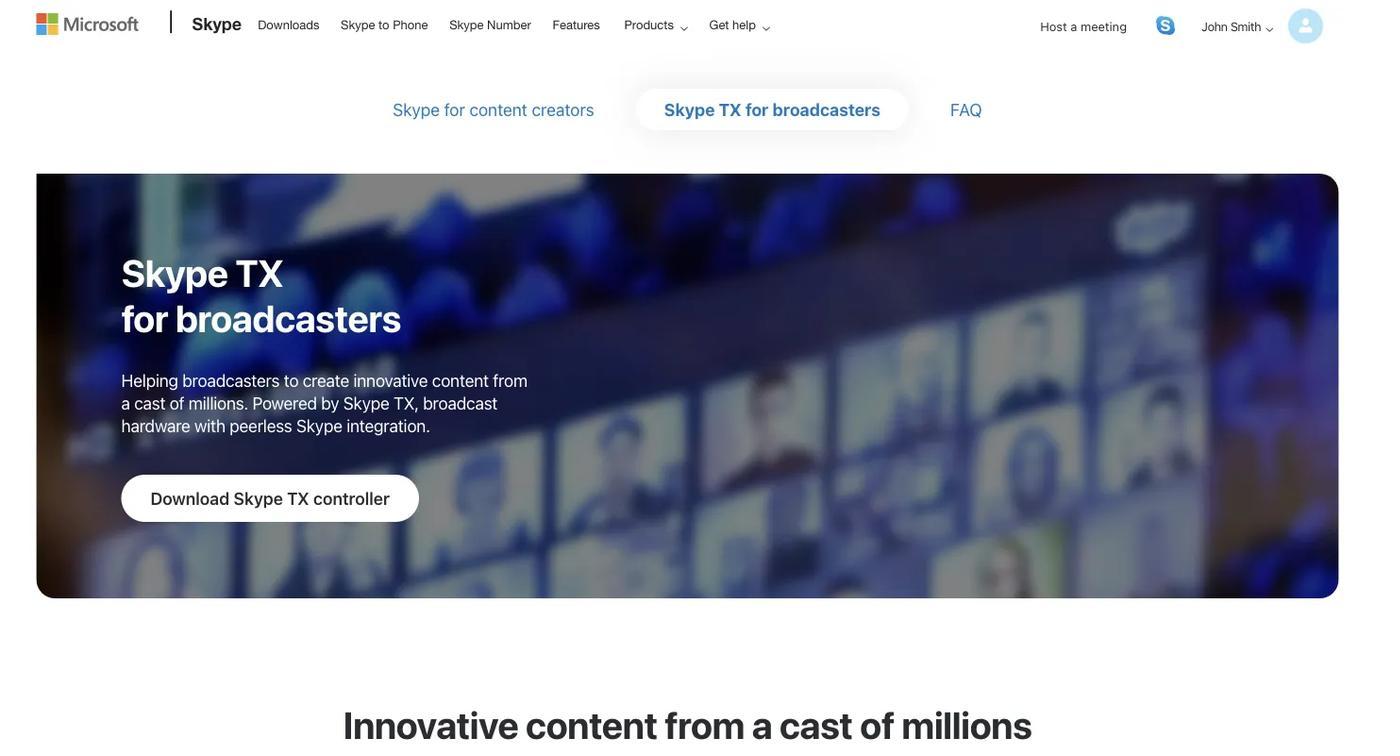 Task type: describe. For each thing, give the bounding box(es) containing it.
host a meeting link
[[1025, 2, 1142, 51]]

broadcasters inside helping broadcasters to create innovative content from a cast of millions. powered by skype tx, broadcast hardware with peerless skype integration.
[[182, 370, 280, 390]]

skype tx for broadcasters link
[[664, 99, 881, 119]]

skype for skype for content creators
[[393, 99, 440, 119]]

content inside helping broadcasters to create innovative content from a cast of millions. powered by skype tx, broadcast hardware with peerless skype integration.
[[432, 370, 489, 390]]

download skype tx controller link
[[121, 475, 419, 522]]

phone
[[393, 17, 428, 32]]

host
[[1040, 19, 1067, 33]]

innovative
[[343, 703, 518, 747]]

features link
[[544, 1, 609, 46]]

host a meeting
[[1040, 19, 1127, 33]]

download
[[151, 488, 230, 508]]

tx for for broadcasters
[[235, 251, 284, 295]]

from inside helping broadcasters to create innovative content from a cast of millions. powered by skype tx, broadcast hardware with peerless skype integration.
[[493, 370, 528, 390]]

products button
[[612, 1, 703, 48]]

downloads link
[[249, 1, 328, 46]]

1 horizontal spatial broadcasters
[[773, 99, 881, 119]]

meeting
[[1081, 19, 1127, 33]]

main content containing skype tx for broadcasters
[[0, 70, 1375, 755]]

skype for content creators link
[[393, 99, 594, 119]]

peerless
[[230, 415, 292, 436]]

skype to phone link
[[332, 1, 437, 46]]

avatar image
[[1289, 8, 1323, 43]]

tx for for
[[719, 99, 742, 119]]

downloads
[[258, 17, 319, 32]]

2 vertical spatial content
[[526, 703, 657, 747]]

skype tx for broadcasters
[[121, 251, 401, 340]]

1 horizontal spatial cast
[[780, 703, 853, 747]]

a inside helping broadcasters to create innovative content from a cast of millions. powered by skype tx, broadcast hardware with peerless skype integration.
[[121, 393, 130, 413]]

skype for skype tx for broadcasters
[[121, 251, 228, 295]]

skype for skype number
[[449, 17, 484, 32]]

cast inside helping broadcasters to create innovative content from a cast of millions. powered by skype tx, broadcast hardware with peerless skype integration.
[[134, 393, 165, 413]]

help
[[733, 17, 756, 32]]

products
[[624, 17, 674, 32]]

skype for skype tx for broadcasters
[[664, 99, 715, 119]]

hardware
[[121, 415, 190, 436]]

innovative
[[354, 370, 428, 390]]

skype for skype to phone
[[341, 17, 375, 32]]

millions
[[902, 703, 1032, 747]]

with
[[194, 415, 225, 436]]

helping broadcasters to create innovative content from a cast of millions. powered by skype tx, broadcast hardware with peerless skype integration.
[[121, 370, 528, 436]]

faq
[[951, 99, 982, 119]]

tx inside download skype tx controller link
[[287, 488, 309, 508]]

2 for from the left
[[746, 99, 769, 119]]

get
[[709, 17, 729, 32]]

menu bar containing host a meeting
[[28, 2, 1347, 100]]

skype for skype
[[192, 13, 242, 34]]

0 vertical spatial a
[[1071, 19, 1077, 33]]

download skype tx controller
[[151, 488, 390, 508]]

integration.
[[347, 415, 430, 436]]

tx,
[[394, 393, 419, 413]]

1 vertical spatial of
[[860, 703, 895, 747]]



Task type: vqa. For each thing, say whether or not it's contained in the screenshot.
Skype to Phone's "Skype"
yes



Task type: locate. For each thing, give the bounding box(es) containing it.
innovative content from a cast of millions
[[343, 703, 1032, 747]]

0 vertical spatial cast
[[134, 393, 165, 413]]

1 for from the left
[[444, 99, 465, 119]]

0 horizontal spatial from
[[493, 370, 528, 390]]

skype
[[192, 13, 242, 34], [341, 17, 375, 32], [449, 17, 484, 32], [393, 99, 440, 119], [664, 99, 715, 119], [121, 251, 228, 295], [343, 393, 390, 413], [296, 415, 342, 436], [234, 488, 283, 508]]

john smith
[[1202, 19, 1261, 33]]

of left millions
[[860, 703, 895, 747]]

john smith link
[[1187, 2, 1323, 51]]

2 vertical spatial a
[[752, 703, 772, 747]]

2 vertical spatial tx
[[287, 488, 309, 508]]

cast
[[134, 393, 165, 413], [780, 703, 853, 747]]

millions.
[[189, 393, 248, 413]]

skype for content creators
[[393, 99, 594, 119]]

0 horizontal spatial to
[[284, 370, 299, 390]]

features
[[553, 17, 600, 32]]

1 vertical spatial from
[[665, 703, 745, 747]]

a
[[1071, 19, 1077, 33], [121, 393, 130, 413], [752, 703, 772, 747]]

faq link
[[951, 99, 982, 119]]

tx inside skype tx for broadcasters
[[235, 251, 284, 295]]

create
[[303, 370, 349, 390]]

to up powered
[[284, 370, 299, 390]]

main content
[[0, 70, 1375, 755]]

1 horizontal spatial a
[[752, 703, 772, 747]]

tx left 'controller'
[[287, 488, 309, 508]]

1 vertical spatial a
[[121, 393, 130, 413]]

0 horizontal spatial of
[[170, 393, 184, 413]]

broadcasters
[[773, 99, 881, 119], [182, 370, 280, 390]]

tx
[[719, 99, 742, 119], [235, 251, 284, 295], [287, 488, 309, 508]]

of up hardware
[[170, 393, 184, 413]]

1 horizontal spatial for
[[746, 99, 769, 119]]

1 horizontal spatial to
[[379, 17, 389, 32]]

skype number
[[449, 17, 531, 32]]

for down skype number
[[444, 99, 465, 119]]

of
[[170, 393, 184, 413], [860, 703, 895, 747]]

0 horizontal spatial for
[[444, 99, 465, 119]]

0 vertical spatial of
[[170, 393, 184, 413]]

1 horizontal spatial of
[[860, 703, 895, 747]]

0 vertical spatial to
[[379, 17, 389, 32]]

to left phone
[[379, 17, 389, 32]]

controller
[[313, 488, 390, 508]]

1 vertical spatial cast
[[780, 703, 853, 747]]

helping
[[121, 370, 178, 390]]

john
[[1202, 19, 1228, 33]]

for down help
[[746, 99, 769, 119]]

0 horizontal spatial broadcasters
[[182, 370, 280, 390]]

for broadcasters
[[121, 296, 401, 340]]

of inside helping broadcasters to create innovative content from a cast of millions. powered by skype tx, broadcast hardware with peerless skype integration.
[[170, 393, 184, 413]]

skype link
[[183, 1, 248, 52]]

skype tx for broadcasters
[[664, 99, 881, 119]]

 link
[[1156, 16, 1175, 35]]

content
[[469, 99, 528, 119], [432, 370, 489, 390], [526, 703, 657, 747]]

powered
[[252, 393, 317, 413]]

to
[[379, 17, 389, 32], [284, 370, 299, 390]]

0 vertical spatial content
[[469, 99, 528, 119]]

1 horizontal spatial tx
[[287, 488, 309, 508]]

1 vertical spatial tx
[[235, 251, 284, 295]]

broadcast
[[423, 393, 498, 413]]

smith
[[1231, 19, 1261, 33]]

skype inside skype tx for broadcasters
[[121, 251, 228, 295]]

menu bar
[[28, 2, 1347, 100]]

0 vertical spatial broadcasters
[[773, 99, 881, 119]]

1 vertical spatial to
[[284, 370, 299, 390]]

by
[[321, 393, 339, 413]]

2 horizontal spatial tx
[[719, 99, 742, 119]]

number
[[487, 17, 531, 32]]

0 horizontal spatial cast
[[134, 393, 165, 413]]

1 horizontal spatial from
[[665, 703, 745, 747]]

2 horizontal spatial a
[[1071, 19, 1077, 33]]

1 vertical spatial content
[[432, 370, 489, 390]]

for
[[444, 99, 465, 119], [746, 99, 769, 119]]

arrow down image
[[1258, 18, 1281, 41]]

1 vertical spatial broadcasters
[[182, 370, 280, 390]]

skype number link
[[441, 1, 540, 46]]

get help button
[[697, 1, 785, 48]]

to inside helping broadcasters to create innovative content from a cast of millions. powered by skype tx, broadcast hardware with peerless skype integration.
[[284, 370, 299, 390]]

0 horizontal spatial a
[[121, 393, 130, 413]]

0 vertical spatial from
[[493, 370, 528, 390]]

tx down get help
[[719, 99, 742, 119]]

0 vertical spatial tx
[[719, 99, 742, 119]]

from
[[493, 370, 528, 390], [665, 703, 745, 747]]

skype to phone
[[341, 17, 428, 32]]

get help
[[709, 17, 756, 32]]

creators
[[532, 99, 594, 119]]

tx up for broadcasters
[[235, 251, 284, 295]]

0 horizontal spatial tx
[[235, 251, 284, 295]]

microsoft image
[[36, 13, 138, 35]]



